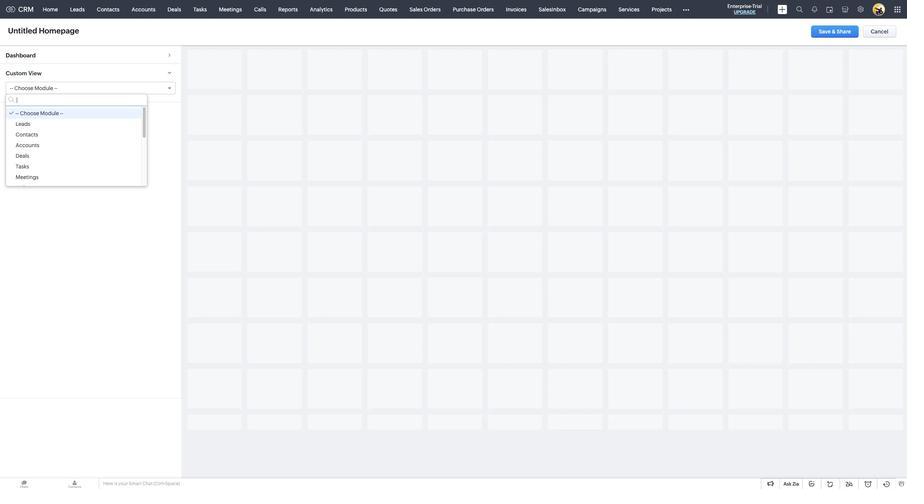 Task type: describe. For each thing, give the bounding box(es) containing it.
calendar image
[[827, 6, 834, 12]]

home link
[[37, 0, 64, 18]]

create menu element
[[774, 0, 792, 18]]

search element
[[792, 0, 808, 19]]

analytics link
[[304, 0, 339, 18]]

&
[[832, 29, 836, 35]]

0 vertical spatial leads
[[70, 6, 85, 12]]

zia
[[793, 482, 800, 488]]

signals image
[[813, 6, 818, 13]]

meetings inside tree
[[16, 175, 39, 181]]

enterprise-
[[728, 3, 753, 9]]

tree containing -- choose module --
[[6, 106, 147, 194]]

products
[[345, 6, 367, 12]]

home
[[43, 6, 58, 12]]

save & share button
[[812, 26, 859, 38]]

sales
[[410, 6, 423, 12]]

custom view link
[[0, 64, 181, 82]]

salesinbox link
[[533, 0, 572, 18]]

create menu image
[[778, 5, 788, 14]]

tasks inside tree
[[16, 164, 29, 170]]

-- Choose Module -- field
[[6, 82, 175, 94]]

dashboard link
[[0, 46, 181, 64]]

upgrade
[[734, 10, 756, 15]]

contacts inside contacts link
[[97, 6, 120, 12]]

contacts inside tree
[[16, 132, 38, 138]]

orders for purchase orders
[[477, 6, 494, 12]]

sales orders
[[410, 6, 441, 12]]

view
[[28, 70, 42, 77]]

ask zia
[[784, 482, 800, 488]]

0 vertical spatial calls
[[254, 6, 266, 12]]

meetings inside meetings link
[[219, 6, 242, 12]]

0 vertical spatial accounts
[[132, 6, 156, 12]]

invoices
[[506, 6, 527, 12]]

trial
[[753, 3, 763, 9]]

smart
[[129, 482, 142, 487]]

-- choose module -- inside field
[[10, 85, 58, 92]]

campaigns link
[[572, 0, 613, 18]]

salesinbox
[[539, 6, 566, 12]]

purchase orders link
[[447, 0, 500, 18]]

projects
[[652, 6, 672, 12]]

signals element
[[808, 0, 822, 19]]

here
[[103, 482, 113, 487]]

dashboard
[[6, 52, 36, 59]]

search image
[[797, 6, 803, 13]]

reports
[[279, 6, 298, 12]]

enterprise-trial upgrade
[[728, 3, 763, 15]]

services link
[[613, 0, 646, 18]]

analytics
[[310, 6, 333, 12]]

calls link
[[248, 0, 272, 18]]

quotes link
[[373, 0, 404, 18]]

invoices link
[[500, 0, 533, 18]]

module for -- choose module -- field
[[35, 85, 53, 92]]



Task type: vqa. For each thing, say whether or not it's contained in the screenshot.
contacts image
yes



Task type: locate. For each thing, give the bounding box(es) containing it.
cancel
[[872, 29, 889, 35]]

crm
[[18, 5, 34, 13]]

1 vertical spatial leads
[[16, 121, 30, 127]]

1 vertical spatial contacts
[[16, 132, 38, 138]]

Other Modules field
[[678, 3, 695, 15]]

crm link
[[6, 5, 34, 13]]

chats image
[[0, 479, 48, 490]]

choose for tree containing -- choose module --
[[20, 111, 39, 117]]

quotes
[[380, 6, 398, 12]]

module inside tree
[[40, 111, 59, 117]]

0 horizontal spatial leads
[[16, 121, 30, 127]]

services
[[619, 6, 640, 12]]

leads
[[70, 6, 85, 12], [16, 121, 30, 127]]

ask
[[784, 482, 792, 488]]

1 horizontal spatial meetings
[[219, 6, 242, 12]]

module inside -- choose module -- field
[[35, 85, 53, 92]]

1 horizontal spatial contacts
[[97, 6, 120, 12]]

calls
[[254, 6, 266, 12], [16, 185, 28, 191]]

0 vertical spatial contacts
[[97, 6, 120, 12]]

custom
[[6, 70, 27, 77]]

0 horizontal spatial tasks
[[16, 164, 29, 170]]

deals
[[168, 6, 181, 12], [16, 153, 29, 159]]

1 orders from the left
[[424, 6, 441, 12]]

share
[[837, 29, 852, 35]]

0 horizontal spatial orders
[[424, 6, 441, 12]]

campaigns
[[578, 6, 607, 12]]

tasks link
[[187, 0, 213, 18]]

leads link
[[64, 0, 91, 18]]

choose for -- choose module -- field
[[14, 85, 33, 92]]

contacts
[[97, 6, 120, 12], [16, 132, 38, 138]]

reports link
[[272, 0, 304, 18]]

sales orders link
[[404, 0, 447, 18]]

1 horizontal spatial orders
[[477, 6, 494, 12]]

0 horizontal spatial deals
[[16, 153, 29, 159]]

1 horizontal spatial leads
[[70, 6, 85, 12]]

orders right purchase
[[477, 6, 494, 12]]

1 horizontal spatial accounts
[[132, 6, 156, 12]]

deals link
[[162, 0, 187, 18]]

accounts link
[[126, 0, 162, 18]]

module for tree containing -- choose module --
[[40, 111, 59, 117]]

1 horizontal spatial deals
[[168, 6, 181, 12]]

0 vertical spatial tasks
[[193, 6, 207, 12]]

1 horizontal spatial tasks
[[193, 6, 207, 12]]

2 orders from the left
[[477, 6, 494, 12]]

meetings
[[219, 6, 242, 12], [16, 175, 39, 181]]

your
[[118, 482, 128, 487]]

1 vertical spatial tasks
[[16, 164, 29, 170]]

0 vertical spatial choose
[[14, 85, 33, 92]]

1 horizontal spatial calls
[[254, 6, 266, 12]]

1 vertical spatial -- choose module --
[[16, 111, 63, 117]]

profile element
[[869, 0, 890, 18]]

orders inside "link"
[[424, 6, 441, 12]]

save & share
[[819, 29, 852, 35]]

choose inside tree
[[20, 111, 39, 117]]

orders right sales
[[424, 6, 441, 12]]

calls inside tree
[[16, 185, 28, 191]]

meetings link
[[213, 0, 248, 18]]

here is your smart chat (ctrl+space)
[[103, 482, 180, 487]]

custom view
[[6, 70, 42, 77]]

0 vertical spatial module
[[35, 85, 53, 92]]

-- choose module --
[[10, 85, 58, 92], [16, 111, 63, 117]]

deals inside tree
[[16, 153, 29, 159]]

cancel button
[[864, 26, 897, 38]]

1 vertical spatial calls
[[16, 185, 28, 191]]

1 vertical spatial choose
[[20, 111, 39, 117]]

1 vertical spatial deals
[[16, 153, 29, 159]]

profile image
[[874, 3, 886, 15]]

orders for sales orders
[[424, 6, 441, 12]]

leads inside tree
[[16, 121, 30, 127]]

0 vertical spatial -- choose module --
[[10, 85, 58, 92]]

deals inside 'link'
[[168, 6, 181, 12]]

projects link
[[646, 0, 678, 18]]

0 vertical spatial meetings
[[219, 6, 242, 12]]

-
[[10, 85, 12, 92], [12, 85, 13, 92], [54, 85, 56, 92], [56, 85, 58, 92], [16, 111, 17, 117], [17, 111, 19, 117], [60, 111, 62, 117], [62, 111, 63, 117]]

(ctrl+space)
[[154, 482, 180, 487]]

tasks
[[193, 6, 207, 12], [16, 164, 29, 170]]

None text field
[[6, 25, 100, 36]]

None search field
[[6, 95, 147, 106]]

module
[[35, 85, 53, 92], [40, 111, 59, 117]]

purchase
[[453, 6, 476, 12]]

save
[[819, 29, 831, 35]]

0 vertical spatial deals
[[168, 6, 181, 12]]

accounts inside tree
[[16, 143, 39, 149]]

choose
[[14, 85, 33, 92], [20, 111, 39, 117]]

purchase orders
[[453, 6, 494, 12]]

contacts image
[[51, 479, 99, 490]]

chat
[[143, 482, 153, 487]]

contacts link
[[91, 0, 126, 18]]

1 vertical spatial module
[[40, 111, 59, 117]]

choose inside field
[[14, 85, 33, 92]]

orders
[[424, 6, 441, 12], [477, 6, 494, 12]]

tree
[[6, 106, 147, 194]]

1 vertical spatial meetings
[[16, 175, 39, 181]]

0 horizontal spatial meetings
[[16, 175, 39, 181]]

products link
[[339, 0, 373, 18]]

accounts
[[132, 6, 156, 12], [16, 143, 39, 149]]

is
[[114, 482, 118, 487]]

1 vertical spatial accounts
[[16, 143, 39, 149]]

0 horizontal spatial calls
[[16, 185, 28, 191]]

0 horizontal spatial accounts
[[16, 143, 39, 149]]

0 horizontal spatial contacts
[[16, 132, 38, 138]]



